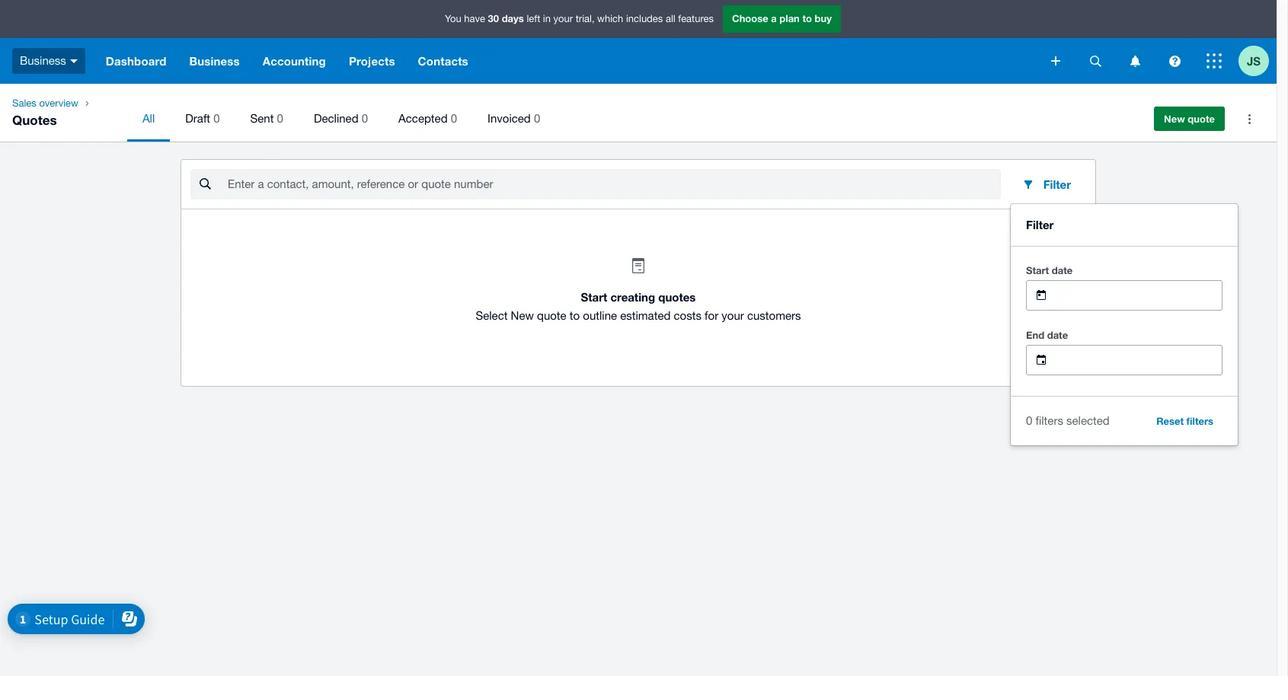 Task type: locate. For each thing, give the bounding box(es) containing it.
to left buy
[[802, 12, 812, 25]]

js
[[1247, 54, 1261, 67]]

business
[[20, 54, 66, 67], [189, 54, 240, 68]]

start
[[1026, 264, 1049, 276], [581, 290, 607, 304]]

0 horizontal spatial svg image
[[1090, 55, 1101, 67]]

0 vertical spatial filter
[[1043, 177, 1071, 191]]

menu
[[127, 96, 1133, 142]]

30
[[488, 12, 499, 25]]

0 horizontal spatial new
[[511, 309, 534, 322]]

banner
[[0, 0, 1277, 84]]

your right for on the right top of page
[[722, 309, 744, 322]]

business button up sales overview
[[0, 38, 94, 84]]

0 for draft 0
[[213, 112, 220, 125]]

quote inside new quote link
[[1188, 113, 1215, 125]]

projects
[[349, 54, 395, 68]]

0 horizontal spatial start
[[581, 290, 607, 304]]

quote inside start creating quotes select new quote to outline estimated costs for your customers
[[537, 309, 567, 322]]

filter group
[[1011, 204, 1238, 445]]

start inside start creating quotes select new quote to outline estimated costs for your customers
[[581, 290, 607, 304]]

date right end
[[1047, 329, 1068, 341]]

business up draft 0
[[189, 54, 240, 68]]

to left 'outline'
[[570, 309, 580, 322]]

0 horizontal spatial quote
[[537, 309, 567, 322]]

start inside filter group
[[1026, 264, 1049, 276]]

1 horizontal spatial to
[[802, 12, 812, 25]]

your inside you have 30 days left in your trial, which includes all features
[[553, 13, 573, 25]]

1 horizontal spatial filters
[[1187, 415, 1214, 427]]

navigation
[[94, 38, 1041, 84]]

svg image
[[1207, 53, 1222, 69], [1090, 55, 1101, 67], [1169, 55, 1180, 67]]

0 right sent
[[277, 112, 283, 125]]

0 horizontal spatial business button
[[0, 38, 94, 84]]

start up end
[[1026, 264, 1049, 276]]

new inside quotes element
[[1164, 113, 1185, 125]]

0 right declined
[[362, 112, 368, 125]]

date up end date
[[1052, 264, 1073, 276]]

0 vertical spatial date
[[1052, 264, 1073, 276]]

trial,
[[576, 13, 595, 25]]

0 right invoiced at the top left
[[534, 112, 540, 125]]

filters left selected
[[1036, 414, 1063, 427]]

0 horizontal spatial your
[[553, 13, 573, 25]]

0 for sent 0
[[277, 112, 283, 125]]

filters
[[1036, 414, 1063, 427], [1187, 415, 1214, 427]]

business button
[[0, 38, 94, 84], [178, 38, 251, 84]]

0 right draft
[[213, 112, 220, 125]]

1 horizontal spatial start
[[1026, 264, 1049, 276]]

new
[[1164, 113, 1185, 125], [511, 309, 534, 322]]

0 left selected
[[1026, 414, 1032, 427]]

1 business button from the left
[[0, 38, 94, 84]]

your right "in"
[[553, 13, 573, 25]]

quote left 'outline'
[[537, 309, 567, 322]]

your
[[553, 13, 573, 25], [722, 309, 744, 322]]

accepted 0
[[398, 112, 457, 125]]

filter inside "popup button"
[[1043, 177, 1071, 191]]

0 right "accepted"
[[451, 112, 457, 125]]

0 for invoiced 0
[[534, 112, 540, 125]]

svg image
[[1130, 55, 1140, 67], [1051, 56, 1060, 66], [70, 59, 78, 63]]

navigation containing dashboard
[[94, 38, 1041, 84]]

2 business button from the left
[[178, 38, 251, 84]]

0 vertical spatial new
[[1164, 113, 1185, 125]]

new right select
[[511, 309, 534, 322]]

1 vertical spatial to
[[570, 309, 580, 322]]

quote
[[1188, 113, 1215, 125], [537, 309, 567, 322]]

menu containing all
[[127, 96, 1133, 142]]

0 vertical spatial quote
[[1188, 113, 1215, 125]]

1 horizontal spatial new
[[1164, 113, 1185, 125]]

1 horizontal spatial quote
[[1188, 113, 1215, 125]]

filter
[[1043, 177, 1071, 191], [1026, 218, 1054, 232]]

1 vertical spatial filter
[[1026, 218, 1054, 232]]

new left shortcuts icon
[[1164, 113, 1185, 125]]

1 vertical spatial quote
[[537, 309, 567, 322]]

a
[[771, 12, 777, 25]]

filters for 0
[[1036, 414, 1063, 427]]

dashboard link
[[94, 38, 178, 84]]

1 vertical spatial date
[[1047, 329, 1068, 341]]

accepted
[[398, 112, 448, 125]]

0 horizontal spatial filters
[[1036, 414, 1063, 427]]

start date
[[1026, 264, 1073, 276]]

1 horizontal spatial your
[[722, 309, 744, 322]]

0 for accepted 0
[[451, 112, 457, 125]]

start for creating
[[581, 290, 607, 304]]

estimated
[[620, 309, 671, 322]]

to
[[802, 12, 812, 25], [570, 309, 580, 322]]

0 horizontal spatial to
[[570, 309, 580, 322]]

0 horizontal spatial svg image
[[70, 59, 78, 63]]

new inside start creating quotes select new quote to outline estimated costs for your customers
[[511, 309, 534, 322]]

new quote
[[1164, 113, 1215, 125]]

1 vertical spatial new
[[511, 309, 534, 322]]

shortcuts image
[[1234, 104, 1265, 134]]

filters right the 'reset'
[[1187, 415, 1214, 427]]

for
[[705, 309, 718, 322]]

start up 'outline'
[[581, 290, 607, 304]]

0 vertical spatial start
[[1026, 264, 1049, 276]]

overview
[[39, 98, 78, 109]]

0 inside filter group
[[1026, 414, 1032, 427]]

business up sales overview
[[20, 54, 66, 67]]

outline
[[583, 309, 617, 322]]

0 vertical spatial your
[[553, 13, 573, 25]]

quotes
[[658, 290, 696, 304]]

1 horizontal spatial business button
[[178, 38, 251, 84]]

invoiced
[[488, 112, 531, 125]]

buy
[[815, 12, 832, 25]]

declined
[[314, 112, 358, 125]]

1 vertical spatial your
[[722, 309, 744, 322]]

1 vertical spatial start
[[581, 290, 607, 304]]

customers
[[747, 309, 801, 322]]

draft 0
[[185, 112, 220, 125]]

creating
[[611, 290, 655, 304]]

business button up draft 0
[[178, 38, 251, 84]]

filters for reset
[[1187, 415, 1214, 427]]

filters inside button
[[1187, 415, 1214, 427]]

select
[[476, 309, 508, 322]]

date
[[1052, 264, 1073, 276], [1047, 329, 1068, 341]]

0
[[213, 112, 220, 125], [277, 112, 283, 125], [362, 112, 368, 125], [451, 112, 457, 125], [534, 112, 540, 125], [1026, 414, 1032, 427]]

quote left shortcuts icon
[[1188, 113, 1215, 125]]

all
[[142, 112, 155, 125]]



Task type: vqa. For each thing, say whether or not it's contained in the screenshot.
name@email.com "text field"
no



Task type: describe. For each thing, give the bounding box(es) containing it.
which
[[597, 13, 623, 25]]

0 horizontal spatial business
[[20, 54, 66, 67]]

filter button
[[1010, 169, 1083, 200]]

plan
[[780, 12, 800, 25]]

js button
[[1239, 38, 1277, 84]]

banner containing js
[[0, 0, 1277, 84]]

sales
[[12, 98, 36, 109]]

date for end date
[[1047, 329, 1068, 341]]

2 horizontal spatial svg image
[[1130, 55, 1140, 67]]

accounting button
[[251, 38, 337, 84]]

start creating quotes select new quote to outline estimated costs for your customers
[[476, 290, 801, 322]]

1 horizontal spatial svg image
[[1169, 55, 1180, 67]]

choose a plan to buy
[[732, 12, 832, 25]]

0 vertical spatial to
[[802, 12, 812, 25]]

menu inside quotes element
[[127, 96, 1133, 142]]

you
[[445, 13, 461, 25]]

costs
[[674, 309, 702, 322]]

days
[[502, 12, 524, 25]]

draft
[[185, 112, 210, 125]]

sent
[[250, 112, 274, 125]]

1 horizontal spatial business
[[189, 54, 240, 68]]

in
[[543, 13, 551, 25]]

date for start date
[[1052, 264, 1073, 276]]

quotes
[[12, 112, 57, 128]]

contacts button
[[406, 38, 480, 84]]

contacts
[[418, 54, 468, 68]]

declined 0
[[314, 112, 368, 125]]

choose
[[732, 12, 768, 25]]

sales overview
[[12, 98, 78, 109]]

quotes element
[[0, 84, 1277, 142]]

you have 30 days left in your trial, which includes all features
[[445, 12, 714, 25]]

end date
[[1026, 329, 1068, 341]]

2 horizontal spatial svg image
[[1207, 53, 1222, 69]]

reset
[[1156, 415, 1184, 427]]

navigation inside 'banner'
[[94, 38, 1041, 84]]

all link
[[127, 96, 170, 142]]

features
[[678, 13, 714, 25]]

includes
[[626, 13, 663, 25]]

End date field
[[1063, 345, 1222, 374]]

accounting
[[263, 54, 326, 68]]

Enter a contact, amount, reference or quote number field
[[226, 170, 1001, 199]]

1 horizontal spatial svg image
[[1051, 56, 1060, 66]]

all
[[666, 13, 675, 25]]

start for date
[[1026, 264, 1049, 276]]

sales overview link
[[6, 96, 84, 111]]

reset filters button
[[1147, 406, 1223, 436]]

left
[[527, 13, 540, 25]]

0 filters selected
[[1026, 414, 1110, 427]]

your inside start creating quotes select new quote to outline estimated costs for your customers
[[722, 309, 744, 322]]

projects button
[[337, 38, 406, 84]]

new quote link
[[1154, 107, 1225, 131]]

0 for declined 0
[[362, 112, 368, 125]]

dashboard
[[106, 54, 166, 68]]

selected
[[1067, 414, 1110, 427]]

invoiced 0
[[488, 112, 540, 125]]

reset filters
[[1156, 415, 1214, 427]]

have
[[464, 13, 485, 25]]

filter inside group
[[1026, 218, 1054, 232]]

to inside start creating quotes select new quote to outline estimated costs for your customers
[[570, 309, 580, 322]]

Start date field
[[1063, 281, 1222, 310]]

sent 0
[[250, 112, 283, 125]]

svg image inside business popup button
[[70, 59, 78, 63]]

end
[[1026, 329, 1044, 341]]



